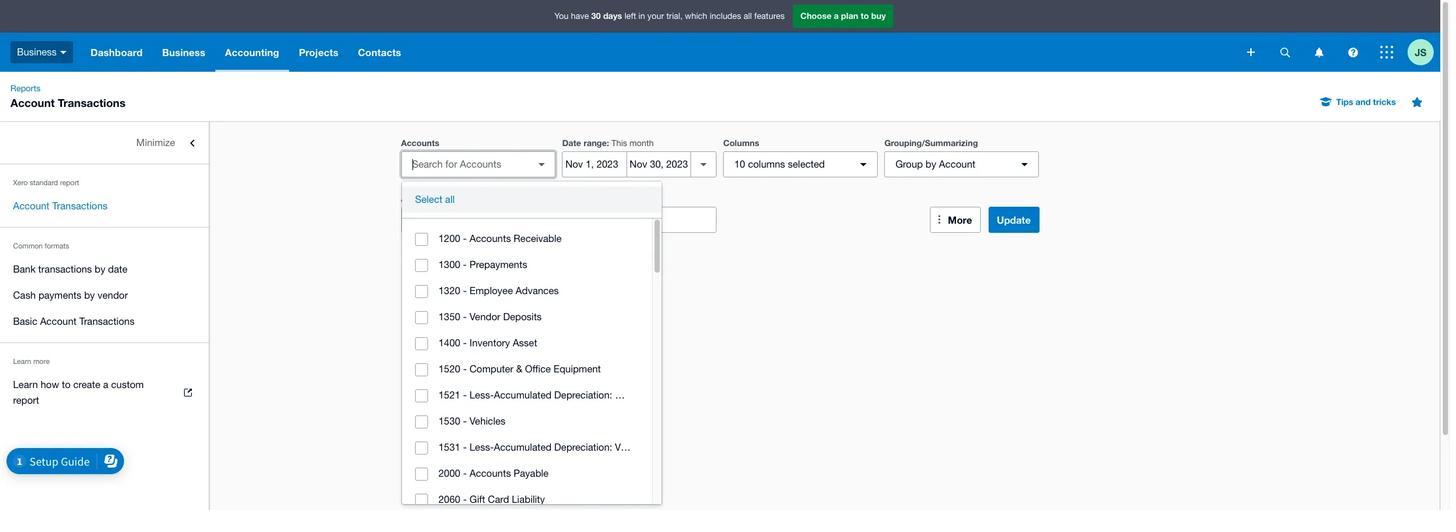 Task type: describe. For each thing, give the bounding box(es) containing it.
date
[[108, 264, 128, 275]]

- for 1520
[[463, 364, 467, 375]]

2000
[[439, 468, 461, 479]]

update
[[997, 214, 1031, 226]]

choose
[[801, 11, 832, 21]]

select all button
[[402, 187, 662, 213]]

employee
[[470, 285, 513, 296]]

with
[[435, 214, 453, 225]]

business button
[[0, 33, 81, 72]]

vendor
[[98, 290, 128, 301]]

1 horizontal spatial report
[[60, 179, 79, 187]]

date range : this month
[[562, 138, 654, 148]]

prepayments
[[470, 259, 528, 270]]

svg image inside business popup button
[[60, 51, 67, 54]]

account down the xero
[[13, 200, 50, 212]]

business inside business dropdown button
[[162, 46, 206, 58]]

filter button
[[562, 207, 717, 233]]

more
[[33, 358, 50, 366]]

& inside button
[[662, 390, 668, 401]]

accounts inside 2000 - accounts payable button
[[470, 468, 511, 479]]

0 vertical spatial vehicles
[[470, 416, 506, 427]]

accounts up search for accounts text field
[[401, 138, 440, 148]]

office inside button
[[525, 364, 551, 375]]

cash payments by vendor
[[13, 290, 128, 301]]

vendor
[[470, 311, 501, 323]]

office inside button
[[671, 390, 697, 401]]

account down "payments"
[[40, 316, 77, 327]]

bank transactions by date link
[[0, 257, 209, 283]]

1520
[[439, 364, 461, 375]]

more button
[[930, 207, 981, 233]]

1531 - less-accumulated depreciation: vehicles
[[439, 442, 651, 453]]

learn more
[[13, 358, 50, 366]]

2060 - gift card liability
[[439, 494, 545, 505]]

1300 - prepayments button
[[402, 252, 652, 278]]

account transactions
[[13, 200, 108, 212]]

transactions for basic account transactions
[[79, 316, 135, 327]]

1400 - inventory asset
[[439, 338, 537, 349]]

- for 1400
[[463, 338, 467, 349]]

1200 - accounts receivable button
[[402, 226, 652, 252]]

common formats
[[13, 242, 69, 250]]

banner containing js
[[0, 0, 1441, 72]]

projects
[[299, 46, 339, 58]]

month
[[630, 138, 654, 148]]

xero
[[13, 179, 28, 187]]

1320 - employee advances button
[[402, 278, 652, 305]]

buy
[[872, 11, 886, 21]]

1300 - prepayments
[[439, 259, 528, 270]]

liability
[[512, 494, 545, 505]]

Select start date field
[[563, 152, 627, 177]]

your
[[648, 11, 664, 21]]

1530 - vehicles
[[439, 416, 506, 427]]

projects button
[[289, 33, 348, 72]]

transactions inside popup button
[[456, 214, 510, 225]]

minimize
[[136, 137, 175, 148]]

reports
[[10, 84, 40, 93]]

list of convenience dates image
[[691, 151, 717, 178]]

select
[[415, 194, 443, 205]]

1350
[[439, 311, 461, 323]]

1521 - less-accumulated depreciation: computer & office equipment button
[[402, 383, 747, 409]]

- for 1531
[[463, 442, 467, 453]]

xero standard report
[[13, 179, 79, 187]]

svg image
[[1315, 47, 1324, 57]]

1520 - computer & office equipment
[[439, 364, 601, 375]]

basic
[[13, 316, 37, 327]]

learn for learn more
[[13, 358, 31, 366]]

range
[[584, 138, 607, 148]]

account inside popup button
[[940, 159, 976, 170]]

by inside popup button
[[926, 159, 937, 170]]

all inside you have 30 days left in your trial, which includes all features
[[744, 11, 752, 21]]

more
[[948, 214, 973, 226]]

10 columns selected
[[735, 159, 825, 170]]

accounting button
[[215, 33, 289, 72]]

less- for 1531
[[470, 442, 494, 453]]

include
[[452, 193, 482, 204]]

payable
[[514, 468, 549, 479]]

columns
[[724, 138, 760, 148]]

10
[[735, 159, 746, 170]]

basic account transactions
[[13, 316, 135, 327]]

trial,
[[667, 11, 683, 21]]

date
[[562, 138, 581, 148]]

deposits
[[503, 311, 542, 323]]

tips and tricks
[[1337, 97, 1397, 107]]

- for 1320
[[463, 285, 467, 296]]

2060 - gift card liability button
[[402, 487, 652, 511]]

only with transactions
[[412, 214, 510, 225]]

report inside learn how to create a custom report
[[13, 395, 39, 406]]

- for 2060
[[463, 494, 467, 505]]

equipment inside button
[[554, 364, 601, 375]]

1350 - vendor deposits
[[439, 311, 542, 323]]

accounts up only
[[401, 193, 440, 204]]

group
[[896, 159, 923, 170]]

1530
[[439, 416, 461, 427]]

you have 30 days left in your trial, which includes all features
[[555, 11, 785, 21]]

1320 - employee advances
[[439, 285, 559, 296]]

- for 1200
[[463, 233, 467, 244]]

select all
[[415, 194, 455, 205]]

columns
[[748, 159, 786, 170]]

Select end date field
[[627, 152, 691, 177]]

bank transactions by date
[[13, 264, 128, 275]]

how
[[41, 379, 59, 390]]

formats
[[45, 242, 69, 250]]



Task type: vqa. For each thing, say whether or not it's contained in the screenshot.
Tax Rate button
no



Task type: locate. For each thing, give the bounding box(es) containing it.
1 vertical spatial computer
[[615, 390, 659, 401]]

account down reports link
[[10, 96, 55, 110]]

1 vertical spatial accumulated
[[494, 442, 552, 453]]

choose a plan to buy
[[801, 11, 886, 21]]

- for 1521
[[463, 390, 467, 401]]

- right 1300
[[463, 259, 467, 270]]

4 - from the top
[[463, 311, 467, 323]]

accumulated for 1531
[[494, 442, 552, 453]]

1 horizontal spatial &
[[662, 390, 668, 401]]

7 - from the top
[[463, 390, 467, 401]]

grouping/summarizing
[[885, 138, 979, 148]]

create
[[73, 379, 100, 390]]

1530 - vehicles button
[[402, 409, 652, 435]]

1 depreciation: from the top
[[555, 390, 613, 401]]

you
[[555, 11, 569, 21]]

group by account button
[[885, 151, 1040, 178]]

navigation containing dashboard
[[81, 33, 1239, 72]]

1400 - inventory asset button
[[402, 330, 652, 357]]

only
[[412, 214, 432, 225]]

less- inside button
[[470, 442, 494, 453]]

receivable
[[514, 233, 562, 244]]

have
[[571, 11, 589, 21]]

1 horizontal spatial a
[[834, 11, 839, 21]]

1 vertical spatial less-
[[470, 442, 494, 453]]

2 vertical spatial by
[[84, 290, 95, 301]]

which
[[685, 11, 708, 21]]

1521 - less-accumulated depreciation: computer & office equipment
[[439, 390, 747, 401]]

10 - from the top
[[463, 468, 467, 479]]

transactions up minimize button
[[58, 96, 126, 110]]

0 horizontal spatial business
[[17, 46, 57, 57]]

1531 - less-accumulated depreciation: vehicles button
[[402, 435, 652, 461]]

2000 - accounts payable
[[439, 468, 549, 479]]

accounts up 2060 - gift card liability at the bottom of the page
[[470, 468, 511, 479]]

equipment inside button
[[699, 390, 747, 401]]

less- down the "1530 - vehicles"
[[470, 442, 494, 453]]

1 vertical spatial depreciation:
[[555, 442, 613, 453]]

by for date
[[95, 264, 105, 275]]

office
[[525, 364, 551, 375], [671, 390, 697, 401]]

all up with
[[445, 194, 455, 205]]

0 vertical spatial all
[[744, 11, 752, 21]]

- right 1350 on the left
[[463, 311, 467, 323]]

- right 1320
[[463, 285, 467, 296]]

1 horizontal spatial all
[[744, 11, 752, 21]]

group
[[402, 182, 747, 511]]

tricks
[[1374, 97, 1397, 107]]

minimize button
[[0, 130, 209, 156]]

8 - from the top
[[463, 416, 467, 427]]

1 horizontal spatial computer
[[615, 390, 659, 401]]

2 vertical spatial transactions
[[79, 316, 135, 327]]

0 horizontal spatial all
[[445, 194, 455, 205]]

transactions down xero standard report
[[52, 200, 108, 212]]

depreciation: for vehicles
[[555, 442, 613, 453]]

1 horizontal spatial vehicles
[[615, 442, 651, 453]]

depreciation: inside button
[[555, 390, 613, 401]]

2000 - accounts payable button
[[402, 461, 652, 487]]

plan
[[842, 11, 859, 21]]

0 horizontal spatial equipment
[[554, 364, 601, 375]]

all left features
[[744, 11, 752, 21]]

0 vertical spatial accumulated
[[494, 390, 552, 401]]

update button
[[989, 207, 1040, 233]]

transactions for reports account transactions
[[58, 96, 126, 110]]

payments
[[38, 290, 81, 301]]

standard
[[30, 179, 58, 187]]

days
[[603, 11, 622, 21]]

advances
[[516, 285, 559, 296]]

open image
[[529, 151, 555, 178]]

reports account transactions
[[10, 84, 126, 110]]

1400
[[439, 338, 461, 349]]

0 vertical spatial transactions
[[456, 214, 510, 225]]

0 horizontal spatial office
[[525, 364, 551, 375]]

report down learn more
[[13, 395, 39, 406]]

Search for Accounts text field
[[402, 152, 532, 177]]

:
[[607, 138, 609, 148]]

account
[[10, 96, 55, 110], [940, 159, 976, 170], [13, 200, 50, 212], [40, 316, 77, 327]]

1 vertical spatial office
[[671, 390, 697, 401]]

to inside "banner"
[[861, 11, 869, 21]]

2 horizontal spatial to
[[861, 11, 869, 21]]

1 vertical spatial equipment
[[699, 390, 747, 401]]

depreciation: inside button
[[555, 442, 613, 453]]

less- up the "1530 - vehicles"
[[470, 390, 494, 401]]

6 - from the top
[[463, 364, 467, 375]]

accounts inside 1200 - accounts receivable button
[[470, 233, 511, 244]]

less- inside button
[[470, 390, 494, 401]]

computer inside 1520 - computer & office equipment button
[[470, 364, 514, 375]]

transactions inside basic account transactions link
[[79, 316, 135, 327]]

1 vertical spatial transactions
[[38, 264, 92, 275]]

by down grouping/summarizing
[[926, 159, 937, 170]]

- for 1530
[[463, 416, 467, 427]]

- right 1531
[[463, 442, 467, 453]]

0 vertical spatial transactions
[[58, 96, 126, 110]]

1300
[[439, 259, 461, 270]]

to inside learn how to create a custom report
[[62, 379, 71, 390]]

reports link
[[5, 82, 46, 95]]

js
[[1416, 46, 1427, 58]]

0 vertical spatial computer
[[470, 364, 514, 375]]

accounts to include
[[401, 193, 482, 204]]

1 horizontal spatial office
[[671, 390, 697, 401]]

- right 1200
[[463, 233, 467, 244]]

gift
[[470, 494, 485, 505]]

1520 - computer & office equipment button
[[402, 357, 652, 383]]

1 vertical spatial all
[[445, 194, 455, 205]]

accumulated for 1521
[[494, 390, 552, 401]]

by left vendor
[[84, 290, 95, 301]]

3 - from the top
[[463, 285, 467, 296]]

group by account
[[896, 159, 976, 170]]

0 horizontal spatial transactions
[[38, 264, 92, 275]]

navigation
[[81, 33, 1239, 72]]

common
[[13, 242, 43, 250]]

1 learn from the top
[[13, 358, 31, 366]]

left
[[625, 11, 636, 21]]

svg image
[[1381, 46, 1394, 59], [1281, 47, 1291, 57], [1349, 47, 1358, 57], [1248, 48, 1256, 56], [60, 51, 67, 54]]

transactions down cash payments by vendor link on the left of page
[[79, 316, 135, 327]]

accumulated inside 1521 - less-accumulated depreciation: computer & office equipment button
[[494, 390, 552, 401]]

2 vertical spatial to
[[62, 379, 71, 390]]

list box containing select all
[[402, 182, 747, 511]]

- right 1530 on the bottom left of the page
[[463, 416, 467, 427]]

a left "plan"
[[834, 11, 839, 21]]

accounts up 1300 - prepayments
[[470, 233, 511, 244]]

1 - from the top
[[463, 233, 467, 244]]

accumulated down the 1530 - vehicles button on the bottom of page
[[494, 442, 552, 453]]

accumulated down 1520 - computer & office equipment button
[[494, 390, 552, 401]]

1 accumulated from the top
[[494, 390, 552, 401]]

a inside "banner"
[[834, 11, 839, 21]]

account inside reports account transactions
[[10, 96, 55, 110]]

list box
[[402, 182, 747, 511]]

1 vertical spatial &
[[662, 390, 668, 401]]

account down grouping/summarizing
[[940, 159, 976, 170]]

learn how to create a custom report link
[[0, 372, 209, 414]]

by left date
[[95, 264, 105, 275]]

1 vertical spatial to
[[442, 193, 450, 204]]

11 - from the top
[[463, 494, 467, 505]]

- inside 'button'
[[463, 311, 467, 323]]

- right 2000
[[463, 468, 467, 479]]

group containing select all
[[402, 182, 747, 511]]

card
[[488, 494, 509, 505]]

in
[[639, 11, 645, 21]]

to right how
[[62, 379, 71, 390]]

a inside learn how to create a custom report
[[103, 379, 108, 390]]

1 horizontal spatial to
[[442, 193, 450, 204]]

transactions inside account transactions link
[[52, 200, 108, 212]]

transactions down formats
[[38, 264, 92, 275]]

0 horizontal spatial computer
[[470, 364, 514, 375]]

0 vertical spatial depreciation:
[[555, 390, 613, 401]]

0 horizontal spatial to
[[62, 379, 71, 390]]

depreciation: down 1520 - computer & office equipment button
[[555, 390, 613, 401]]

by for vendor
[[84, 290, 95, 301]]

a right create
[[103, 379, 108, 390]]

2060
[[439, 494, 461, 505]]

contacts
[[358, 46, 401, 58]]

to left include
[[442, 193, 450, 204]]

learn inside learn how to create a custom report
[[13, 379, 38, 390]]

remove from favorites image
[[1405, 89, 1431, 115]]

dashboard
[[91, 46, 143, 58]]

- inside button
[[463, 259, 467, 270]]

accounts
[[401, 138, 440, 148], [401, 193, 440, 204], [470, 233, 511, 244], [470, 468, 511, 479]]

0 vertical spatial office
[[525, 364, 551, 375]]

1 vertical spatial transactions
[[52, 200, 108, 212]]

0 vertical spatial by
[[926, 159, 937, 170]]

and
[[1356, 97, 1372, 107]]

0 horizontal spatial &
[[516, 364, 523, 375]]

bank
[[13, 264, 36, 275]]

only with transactions button
[[401, 207, 556, 233]]

0 vertical spatial report
[[60, 179, 79, 187]]

- left gift
[[463, 494, 467, 505]]

- right 1520
[[463, 364, 467, 375]]

1 vertical spatial a
[[103, 379, 108, 390]]

1531
[[439, 442, 461, 453]]

0 vertical spatial to
[[861, 11, 869, 21]]

business inside business popup button
[[17, 46, 57, 57]]

0 vertical spatial &
[[516, 364, 523, 375]]

2 learn from the top
[[13, 379, 38, 390]]

by
[[926, 159, 937, 170], [95, 264, 105, 275], [84, 290, 95, 301]]

learn how to create a custom report
[[13, 379, 144, 406]]

1 vertical spatial vehicles
[[615, 442, 651, 453]]

None field
[[401, 151, 556, 178]]

1 vertical spatial report
[[13, 395, 39, 406]]

learn down learn more
[[13, 379, 38, 390]]

& inside button
[[516, 364, 523, 375]]

0 vertical spatial less-
[[470, 390, 494, 401]]

- for 1350
[[463, 311, 467, 323]]

depreciation:
[[555, 390, 613, 401], [555, 442, 613, 453]]

- inside button
[[463, 390, 467, 401]]

1 less- from the top
[[470, 390, 494, 401]]

1 horizontal spatial equipment
[[699, 390, 747, 401]]

1521
[[439, 390, 461, 401]]

30
[[592, 11, 601, 21]]

0 horizontal spatial vehicles
[[470, 416, 506, 427]]

features
[[755, 11, 785, 21]]

0 horizontal spatial a
[[103, 379, 108, 390]]

depreciation: for computer
[[555, 390, 613, 401]]

accumulated inside 1531 - less-accumulated depreciation: vehicles button
[[494, 442, 552, 453]]

report up account transactions
[[60, 179, 79, 187]]

tips
[[1337, 97, 1354, 107]]

2 - from the top
[[463, 259, 467, 270]]

basic account transactions link
[[0, 309, 209, 335]]

1 vertical spatial by
[[95, 264, 105, 275]]

transactions
[[58, 96, 126, 110], [52, 200, 108, 212], [79, 316, 135, 327]]

- for 2000
[[463, 468, 467, 479]]

transactions inside reports account transactions
[[58, 96, 126, 110]]

transactions up "1200 - accounts receivable"
[[456, 214, 510, 225]]

banner
[[0, 0, 1441, 72]]

5 - from the top
[[463, 338, 467, 349]]

2 depreciation: from the top
[[555, 442, 613, 453]]

1 horizontal spatial transactions
[[456, 214, 510, 225]]

less-
[[470, 390, 494, 401], [470, 442, 494, 453]]

to left buy
[[861, 11, 869, 21]]

learn left the more
[[13, 358, 31, 366]]

business button
[[152, 33, 215, 72]]

0 vertical spatial learn
[[13, 358, 31, 366]]

account transactions link
[[0, 193, 209, 219]]

computer inside 1521 - less-accumulated depreciation: computer & office equipment button
[[615, 390, 659, 401]]

to
[[861, 11, 869, 21], [442, 193, 450, 204], [62, 379, 71, 390]]

asset
[[513, 338, 537, 349]]

less- for 1521
[[470, 390, 494, 401]]

learn for learn how to create a custom report
[[13, 379, 38, 390]]

- right 1400
[[463, 338, 467, 349]]

0 vertical spatial a
[[834, 11, 839, 21]]

custom
[[111, 379, 144, 390]]

1 vertical spatial learn
[[13, 379, 38, 390]]

1 horizontal spatial business
[[162, 46, 206, 58]]

2 less- from the top
[[470, 442, 494, 453]]

dashboard link
[[81, 33, 152, 72]]

- for 1300
[[463, 259, 467, 270]]

accumulated
[[494, 390, 552, 401], [494, 442, 552, 453]]

2 accumulated from the top
[[494, 442, 552, 453]]

9 - from the top
[[463, 442, 467, 453]]

- right 1521
[[463, 390, 467, 401]]

depreciation: down 1521 - less-accumulated depreciation: computer & office equipment button
[[555, 442, 613, 453]]

1200 - accounts receivable
[[439, 233, 562, 244]]

all
[[744, 11, 752, 21], [445, 194, 455, 205]]

accounting
[[225, 46, 279, 58]]

0 vertical spatial equipment
[[554, 364, 601, 375]]

tips and tricks button
[[1313, 91, 1405, 112]]

all inside button
[[445, 194, 455, 205]]

learn
[[13, 358, 31, 366], [13, 379, 38, 390]]

inventory
[[470, 338, 510, 349]]

0 horizontal spatial report
[[13, 395, 39, 406]]

-
[[463, 233, 467, 244], [463, 259, 467, 270], [463, 285, 467, 296], [463, 311, 467, 323], [463, 338, 467, 349], [463, 364, 467, 375], [463, 390, 467, 401], [463, 416, 467, 427], [463, 442, 467, 453], [463, 468, 467, 479], [463, 494, 467, 505]]

navigation inside "banner"
[[81, 33, 1239, 72]]



